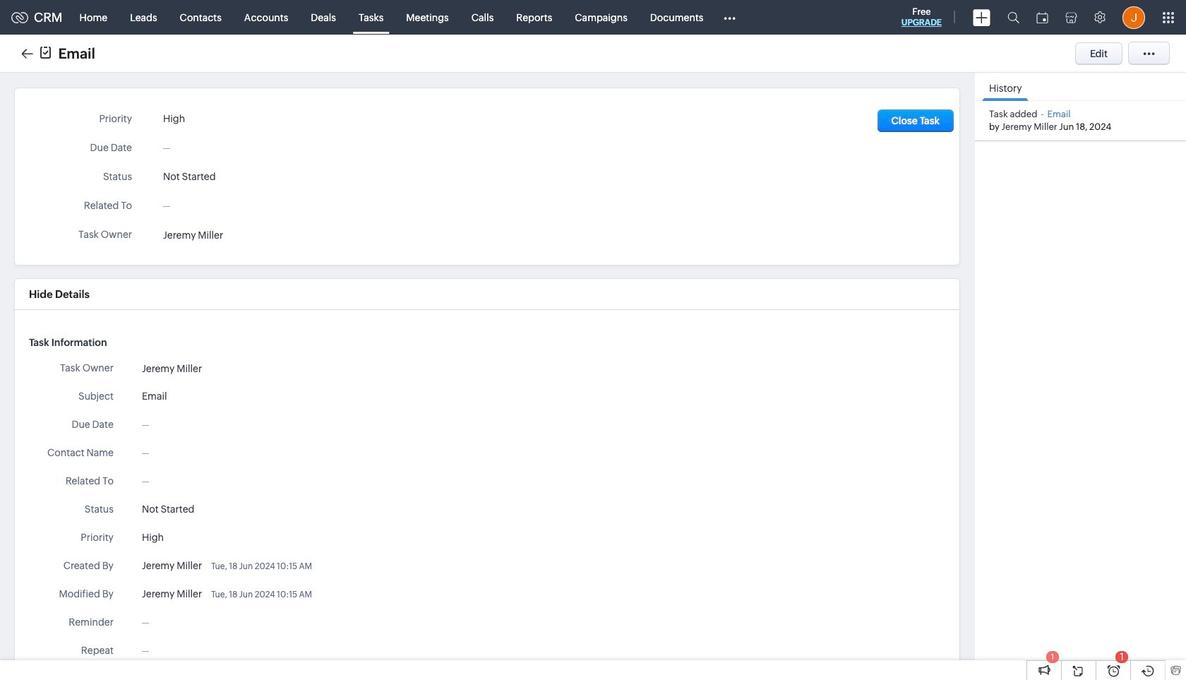 Task type: describe. For each thing, give the bounding box(es) containing it.
calendar image
[[1037, 12, 1049, 23]]

search element
[[1000, 0, 1029, 35]]



Task type: locate. For each thing, give the bounding box(es) containing it.
search image
[[1008, 11, 1020, 23]]

profile element
[[1115, 0, 1154, 34]]

profile image
[[1123, 6, 1146, 29]]

create menu element
[[965, 0, 1000, 34]]

Other Modules field
[[715, 6, 746, 29]]

logo image
[[11, 12, 28, 23]]

create menu image
[[974, 9, 991, 26]]



